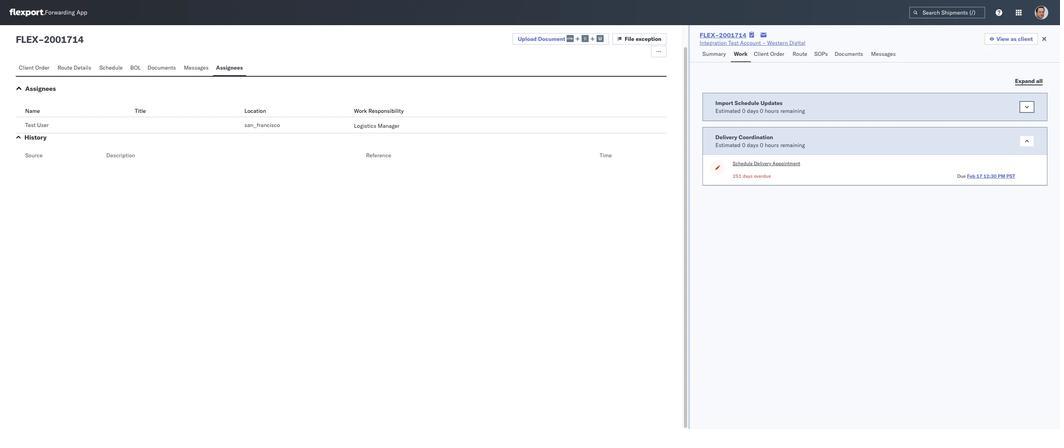 Task type: describe. For each thing, give the bounding box(es) containing it.
1 horizontal spatial assignees button
[[213, 61, 246, 76]]

0 horizontal spatial -
[[38, 33, 44, 45]]

1 horizontal spatial messages button
[[868, 47, 900, 62]]

251 days overdue
[[733, 173, 771, 179]]

account
[[740, 39, 761, 46]]

view as client
[[997, 35, 1033, 43]]

pm
[[998, 173, 1006, 179]]

coordination
[[739, 134, 773, 141]]

time
[[600, 152, 612, 159]]

route for route
[[793, 50, 808, 58]]

digital
[[790, 39, 806, 46]]

integration test account - western digital
[[700, 39, 806, 46]]

all
[[1037, 77, 1043, 84]]

expand all
[[1015, 77, 1043, 84]]

estimated inside delivery coordination estimated 0 days 0 hours remaining
[[716, 142, 741, 149]]

flex-
[[700, 31, 719, 39]]

forwarding app link
[[9, 9, 87, 17]]

0 horizontal spatial client order
[[19, 64, 49, 71]]

due
[[958, 173, 966, 179]]

work for work
[[734, 50, 748, 58]]

description
[[106, 152, 135, 159]]

upload document
[[518, 35, 565, 42]]

1 horizontal spatial client
[[754, 50, 769, 58]]

bol
[[130, 64, 141, 71]]

flex - 2001714
[[16, 33, 84, 45]]

expand all button
[[1011, 75, 1048, 87]]

hours inside delivery coordination estimated 0 days 0 hours remaining
[[765, 142, 779, 149]]

western
[[768, 39, 788, 46]]

appointment
[[773, 161, 801, 167]]

schedule delivery appointment button
[[733, 161, 801, 167]]

remaining inside import schedule updates estimated 0 days 0 hours remaining
[[781, 107, 805, 114]]

estimated inside import schedule updates estimated 0 days 0 hours remaining
[[716, 107, 741, 114]]

days inside import schedule updates estimated 0 days 0 hours remaining
[[747, 107, 759, 114]]

import
[[716, 99, 734, 107]]

schedule delivery appointment
[[733, 161, 801, 167]]

0 horizontal spatial client
[[19, 64, 34, 71]]

import schedule updates estimated 0 days 0 hours remaining
[[716, 99, 805, 114]]

route button
[[790, 47, 812, 62]]

0 horizontal spatial assignees button
[[25, 85, 56, 93]]

source
[[25, 152, 43, 159]]

sops button
[[812, 47, 832, 62]]

san_francisco
[[244, 122, 280, 129]]

details
[[74, 64, 91, 71]]

1 horizontal spatial messages
[[871, 50, 896, 58]]

route details button
[[54, 61, 96, 76]]

0 horizontal spatial documents button
[[144, 61, 181, 76]]

route for route details
[[58, 64, 72, 71]]

title
[[135, 108, 146, 115]]

17
[[977, 173, 983, 179]]

1 vertical spatial documents
[[148, 64, 176, 71]]

flex-2001714 link
[[700, 31, 747, 39]]

integration
[[700, 39, 727, 46]]

bol button
[[127, 61, 144, 76]]

0 horizontal spatial client order button
[[16, 61, 54, 76]]

0 horizontal spatial order
[[35, 64, 49, 71]]

due feb 17 12:30 pm pst
[[958, 173, 1016, 179]]

flexport. image
[[9, 9, 45, 17]]

work responsibility
[[354, 108, 404, 115]]

forwarding
[[45, 9, 75, 16]]

delivery coordination estimated 0 days 0 hours remaining
[[716, 134, 805, 149]]

user
[[37, 122, 49, 129]]

overdue
[[754, 173, 771, 179]]

document
[[538, 35, 565, 42]]

logistics
[[354, 123, 376, 130]]

test inside integration test account - western digital link
[[729, 39, 739, 46]]

1 horizontal spatial client order button
[[751, 47, 790, 62]]

1 horizontal spatial assignees
[[216, 64, 243, 71]]

test user
[[25, 122, 49, 129]]

view as client button
[[985, 33, 1038, 45]]



Task type: vqa. For each thing, say whether or not it's contained in the screenshot.
"2001714"
yes



Task type: locate. For each thing, give the bounding box(es) containing it.
summary button
[[700, 47, 731, 62]]

1 remaining from the top
[[781, 107, 805, 114]]

0 horizontal spatial messages
[[184, 64, 209, 71]]

0 horizontal spatial 2001714
[[44, 33, 84, 45]]

0 horizontal spatial route
[[58, 64, 72, 71]]

schedule left bol
[[99, 64, 123, 71]]

days down coordination
[[747, 142, 759, 149]]

- down forwarding app link
[[38, 33, 44, 45]]

0 vertical spatial assignees
[[216, 64, 243, 71]]

estimated down import
[[716, 107, 741, 114]]

exception
[[636, 35, 662, 43]]

client order down western
[[754, 50, 785, 58]]

1 horizontal spatial test
[[729, 39, 739, 46]]

pst
[[1007, 173, 1016, 179]]

remaining
[[781, 107, 805, 114], [781, 142, 805, 149]]

documents button
[[832, 47, 868, 62], [144, 61, 181, 76]]

work
[[734, 50, 748, 58], [354, 108, 367, 115]]

0 horizontal spatial messages button
[[181, 61, 213, 76]]

1 vertical spatial client
[[19, 64, 34, 71]]

flex
[[16, 33, 38, 45]]

1 vertical spatial route
[[58, 64, 72, 71]]

route inside button
[[793, 50, 808, 58]]

manager
[[378, 123, 400, 130]]

2001714 up 'account'
[[719, 31, 747, 39]]

Search Shipments (/) text field
[[910, 7, 986, 19]]

integration test account - western digital link
[[700, 39, 806, 47]]

1 vertical spatial assignees
[[25, 85, 56, 93]]

schedule inside import schedule updates estimated 0 days 0 hours remaining
[[735, 99, 759, 107]]

client order down flex
[[19, 64, 49, 71]]

view
[[997, 35, 1010, 43]]

client order button down flex
[[16, 61, 54, 76]]

days
[[747, 107, 759, 114], [747, 142, 759, 149], [743, 173, 753, 179]]

1 horizontal spatial work
[[734, 50, 748, 58]]

location
[[244, 108, 266, 115]]

1 vertical spatial work
[[354, 108, 367, 115]]

reference
[[366, 152, 391, 159]]

test
[[729, 39, 739, 46], [25, 122, 36, 129]]

app
[[76, 9, 87, 16]]

0
[[742, 107, 746, 114], [760, 107, 764, 114], [742, 142, 746, 149], [760, 142, 764, 149]]

test left user
[[25, 122, 36, 129]]

history
[[24, 134, 47, 141]]

1 horizontal spatial 2001714
[[719, 31, 747, 39]]

2001714 down "forwarding app"
[[44, 33, 84, 45]]

schedule for schedule delivery appointment
[[733, 161, 753, 167]]

0 vertical spatial documents
[[835, 50, 863, 58]]

0 vertical spatial route
[[793, 50, 808, 58]]

0 vertical spatial assignees button
[[213, 61, 246, 76]]

delivery inside schedule delivery appointment button
[[754, 161, 772, 167]]

forwarding app
[[45, 9, 87, 16]]

route left details in the left top of the page
[[58, 64, 72, 71]]

1 horizontal spatial delivery
[[754, 161, 772, 167]]

- left western
[[763, 39, 766, 46]]

client down integration test account - western digital link in the right top of the page
[[754, 50, 769, 58]]

1 vertical spatial days
[[747, 142, 759, 149]]

delivery up overdue
[[754, 161, 772, 167]]

as
[[1011, 35, 1017, 43]]

1 vertical spatial messages
[[184, 64, 209, 71]]

test down flex-2001714
[[729, 39, 739, 46]]

assignees
[[216, 64, 243, 71], [25, 85, 56, 93]]

0 horizontal spatial work
[[354, 108, 367, 115]]

2001714
[[719, 31, 747, 39], [44, 33, 84, 45]]

1 horizontal spatial order
[[771, 50, 785, 58]]

client order
[[754, 50, 785, 58], [19, 64, 49, 71]]

delivery
[[716, 134, 738, 141], [754, 161, 772, 167]]

1 vertical spatial hours
[[765, 142, 779, 149]]

client
[[1018, 35, 1033, 43]]

estimated
[[716, 107, 741, 114], [716, 142, 741, 149]]

2 estimated from the top
[[716, 142, 741, 149]]

1 vertical spatial test
[[25, 122, 36, 129]]

0 vertical spatial test
[[729, 39, 739, 46]]

schedule right import
[[735, 99, 759, 107]]

schedule up 251
[[733, 161, 753, 167]]

schedule
[[99, 64, 123, 71], [735, 99, 759, 107], [733, 161, 753, 167]]

file
[[625, 35, 635, 43]]

remaining inside delivery coordination estimated 0 days 0 hours remaining
[[781, 142, 805, 149]]

logistics manager
[[354, 123, 400, 130]]

documents right 'sops' button
[[835, 50, 863, 58]]

0 vertical spatial work
[[734, 50, 748, 58]]

feb
[[967, 173, 976, 179]]

0 vertical spatial client order
[[754, 50, 785, 58]]

work for work responsibility
[[354, 108, 367, 115]]

1 vertical spatial delivery
[[754, 161, 772, 167]]

work down 'account'
[[734, 50, 748, 58]]

0 horizontal spatial delivery
[[716, 134, 738, 141]]

route down digital
[[793, 50, 808, 58]]

client down flex
[[19, 64, 34, 71]]

documents button right bol
[[144, 61, 181, 76]]

estimated down coordination
[[716, 142, 741, 149]]

hours down updates
[[765, 107, 779, 114]]

hours down coordination
[[765, 142, 779, 149]]

1 vertical spatial assignees button
[[25, 85, 56, 93]]

feb 17 12:30 pm pst button
[[967, 173, 1016, 179]]

0 horizontal spatial test
[[25, 122, 36, 129]]

expand
[[1015, 77, 1035, 84]]

0 vertical spatial schedule
[[99, 64, 123, 71]]

1 horizontal spatial documents button
[[832, 47, 868, 62]]

2 vertical spatial days
[[743, 173, 753, 179]]

name
[[25, 108, 40, 115]]

work inside 'button'
[[734, 50, 748, 58]]

delivery inside delivery coordination estimated 0 days 0 hours remaining
[[716, 134, 738, 141]]

client
[[754, 50, 769, 58], [19, 64, 34, 71]]

1 vertical spatial estimated
[[716, 142, 741, 149]]

schedule button
[[96, 61, 127, 76]]

0 vertical spatial remaining
[[781, 107, 805, 114]]

order down western
[[771, 50, 785, 58]]

0 horizontal spatial documents
[[148, 64, 176, 71]]

days right 251
[[743, 173, 753, 179]]

delivery left coordination
[[716, 134, 738, 141]]

route
[[793, 50, 808, 58], [58, 64, 72, 71]]

upload document button
[[513, 33, 610, 45]]

0 vertical spatial delivery
[[716, 134, 738, 141]]

2 remaining from the top
[[781, 142, 805, 149]]

order
[[771, 50, 785, 58], [35, 64, 49, 71]]

route inside button
[[58, 64, 72, 71]]

flex-2001714
[[700, 31, 747, 39]]

assignees button
[[213, 61, 246, 76], [25, 85, 56, 93]]

1 vertical spatial order
[[35, 64, 49, 71]]

2 hours from the top
[[765, 142, 779, 149]]

summary
[[703, 50, 726, 58]]

1 vertical spatial schedule
[[735, 99, 759, 107]]

route details
[[58, 64, 91, 71]]

0 vertical spatial estimated
[[716, 107, 741, 114]]

2 vertical spatial schedule
[[733, 161, 753, 167]]

1 horizontal spatial -
[[763, 39, 766, 46]]

1 vertical spatial client order
[[19, 64, 49, 71]]

0 vertical spatial hours
[[765, 107, 779, 114]]

file exception button
[[613, 33, 667, 45], [613, 33, 667, 45]]

1 horizontal spatial documents
[[835, 50, 863, 58]]

documents button right "sops"
[[832, 47, 868, 62]]

1 hours from the top
[[765, 107, 779, 114]]

updates
[[761, 99, 783, 107]]

responsibility
[[369, 108, 404, 115]]

0 vertical spatial client
[[754, 50, 769, 58]]

1 horizontal spatial route
[[793, 50, 808, 58]]

days up coordination
[[747, 107, 759, 114]]

hours inside import schedule updates estimated 0 days 0 hours remaining
[[765, 107, 779, 114]]

history button
[[24, 134, 47, 141]]

upload
[[518, 35, 537, 42]]

0 vertical spatial messages
[[871, 50, 896, 58]]

0 vertical spatial order
[[771, 50, 785, 58]]

messages button
[[868, 47, 900, 62], [181, 61, 213, 76]]

-
[[38, 33, 44, 45], [763, 39, 766, 46]]

client order button
[[751, 47, 790, 62], [16, 61, 54, 76]]

days inside delivery coordination estimated 0 days 0 hours remaining
[[747, 142, 759, 149]]

work up logistics
[[354, 108, 367, 115]]

0 horizontal spatial assignees
[[25, 85, 56, 93]]

messages
[[871, 50, 896, 58], [184, 64, 209, 71]]

order down the flex - 2001714
[[35, 64, 49, 71]]

file exception
[[625, 35, 662, 43]]

client order button down western
[[751, 47, 790, 62]]

documents right bol button
[[148, 64, 176, 71]]

1 horizontal spatial client order
[[754, 50, 785, 58]]

1 vertical spatial remaining
[[781, 142, 805, 149]]

1 estimated from the top
[[716, 107, 741, 114]]

remaining down updates
[[781, 107, 805, 114]]

remaining up appointment
[[781, 142, 805, 149]]

251
[[733, 173, 742, 179]]

sops
[[815, 50, 828, 58]]

documents
[[835, 50, 863, 58], [148, 64, 176, 71]]

0 vertical spatial days
[[747, 107, 759, 114]]

work button
[[731, 47, 751, 62]]

schedule for schedule
[[99, 64, 123, 71]]

12:30
[[984, 173, 997, 179]]

hours
[[765, 107, 779, 114], [765, 142, 779, 149]]



